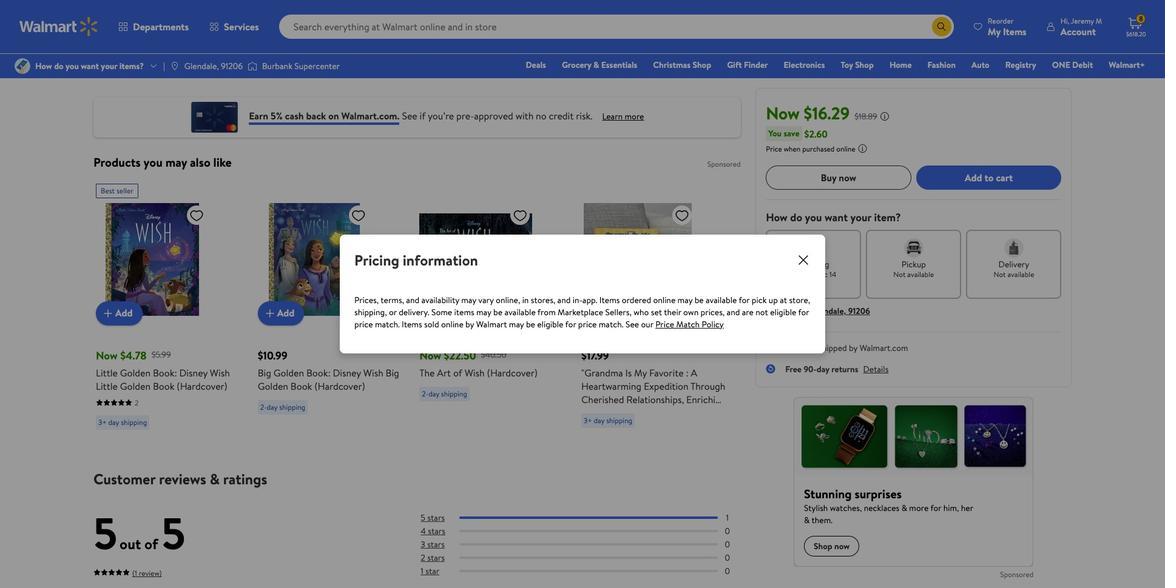 Task type: vqa. For each thing, say whether or not it's contained in the screenshot.
options to the right
no



Task type: locate. For each thing, give the bounding box(es) containing it.
0 vertical spatial offered
[[286, 27, 313, 39]]

2- down the
[[422, 389, 429, 399]]

seller,
[[365, 40, 386, 52]]

0 vertical spatial sponsored
[[708, 159, 741, 169]]

0 vertical spatial 2
[[135, 398, 139, 408]]

0 horizontal spatial book:
[[153, 366, 177, 380]]

items right some
[[454, 307, 475, 319]]

big down $10.99
[[258, 366, 271, 380]]

1 horizontal spatial disney
[[333, 366, 361, 380]]

1 horizontal spatial 2
[[421, 552, 426, 565]]

terms down aware at left top
[[137, 40, 159, 52]]

electronics link
[[779, 58, 831, 72]]

the up item
[[180, 27, 192, 39]]

3+
[[584, 416, 592, 426], [98, 417, 107, 428]]

(isbn:
[[582, 420, 609, 433]]

offered up purchase.
[[286, 27, 313, 39]]

1 add to cart image from the left
[[101, 306, 115, 321]]

2
[[135, 398, 139, 408], [421, 552, 426, 565]]

from inside prices, terms, and availability may vary online, in stores, and in-app. items ordered online may be available for pick up at store, shipping, or delivery. some items may be available from marketplace sellers, who set their own prices, and are not eligible for price match. items sold online by walmart may be eligible for price match. see our
[[538, 307, 556, 319]]

disney
[[179, 366, 208, 380], [333, 366, 361, 380]]

now
[[839, 171, 856, 184]]

price inside pricing information "dialog"
[[656, 319, 675, 331]]

1 vertical spatial 2-day shipping
[[260, 402, 306, 413]]

pricing information dialog
[[340, 235, 826, 354]]

risk.
[[576, 109, 593, 123]]

if
[[420, 109, 426, 123]]

1 vertical spatial offered
[[202, 40, 229, 52]]

more
[[625, 111, 644, 123]]

home
[[890, 59, 912, 71]]

2 down now $4.78 $5.99 little golden book: disney wish little golden book (hardcover) at the bottom of the page
[[135, 398, 139, 408]]

1 vertical spatial online
[[654, 294, 676, 307]]

learn more about strikethrough prices image
[[880, 112, 890, 121]]

91206
[[848, 305, 870, 318]]

not down intent image for pickup
[[894, 270, 906, 280]]

1 horizontal spatial sale
[[328, 27, 342, 39]]

available inside 'delivery not available'
[[1008, 270, 1035, 280]]

items up a
[[264, 27, 284, 39]]

add to cart
[[965, 171, 1013, 184]]

also
[[190, 154, 211, 170]]

may left vary
[[462, 294, 477, 307]]

2 wish from the left
[[364, 366, 384, 380]]

may up the seller'
[[468, 27, 483, 39]]

0 horizontal spatial 2
[[135, 398, 139, 408]]

0 vertical spatial 2-
[[422, 389, 429, 399]]

1 vertical spatial sponsored
[[1001, 570, 1034, 580]]

now up the you
[[766, 101, 800, 125]]

walmart
[[476, 319, 507, 331]]

progress bar for 3 stars
[[460, 544, 718, 546]]

the down those
[[539, 40, 551, 52]]

8
[[1140, 13, 1144, 24]]

wish inside now $22.50 $40.50 the art of wish (hardcover)
[[465, 366, 485, 380]]

a
[[691, 366, 698, 380]]

to inside button
[[985, 171, 994, 184]]

1 disney from the left
[[179, 366, 208, 380]]

2 progress bar from the top
[[460, 530, 718, 533]]

party up purchase.
[[296, 40, 315, 52]]

"grandma
[[582, 366, 623, 380]]

5 for 5 stars
[[421, 512, 426, 524]]

1 horizontal spatial shop
[[856, 59, 874, 71]]

2-day shipping down $10.99
[[260, 402, 306, 413]]

walmart+ link
[[1104, 58, 1151, 72]]

"grandma is my favorite : a heartwarming expedition through cherished relationships, enriching your child's journey, hardcover (isbn: 9781961011137)" image
[[582, 203, 695, 316]]

3+ day shipping
[[584, 416, 633, 426], [98, 417, 147, 428]]

third down displayed at top
[[553, 40, 571, 52]]

0 horizontal spatial third
[[277, 40, 294, 52]]

not down the intent image for delivery
[[994, 270, 1006, 280]]

and right terms,
[[406, 294, 420, 307]]

0 for 3 stars
[[725, 539, 730, 551]]

prices,
[[701, 307, 725, 319]]

2 vertical spatial to
[[798, 305, 806, 318]]

0 vertical spatial from
[[508, 27, 526, 39]]

shop right toy in the top right of the page
[[856, 59, 874, 71]]

eligible down stores,
[[537, 319, 564, 331]]

0 vertical spatial in
[[586, 27, 593, 39]]

2- down $10.99
[[260, 402, 267, 413]]

from left in- on the left of page
[[538, 307, 556, 319]]

not inside pickup not available
[[894, 270, 906, 280]]

the right use on the top left of the page
[[428, 40, 440, 52]]

product group
[[96, 179, 241, 448], [258, 179, 403, 448], [420, 179, 565, 448], [582, 179, 727, 448]]

items right app.
[[600, 294, 620, 307]]

shop inside 'link'
[[693, 59, 712, 71]]

add to favorites list, "grandma is my favorite : a heartwarming expedition through cherished relationships, enriching your child's journey, hardcover (isbn: 9781961011137)" image
[[675, 208, 690, 223]]

0 horizontal spatial 3+ day shipping
[[98, 417, 147, 428]]

price down prices,
[[355, 319, 373, 331]]

5 up 4
[[421, 512, 426, 524]]

price down the you
[[766, 144, 782, 154]]

2 horizontal spatial online
[[837, 144, 856, 154]]

1 horizontal spatial big
[[386, 366, 399, 380]]

0 horizontal spatial delivery
[[766, 305, 797, 318]]

and right "sold"
[[803, 342, 817, 355]]

shop right christmas
[[693, 59, 712, 71]]

2 vertical spatial warranty
[[186, 53, 219, 65]]

on
[[252, 27, 261, 39], [161, 40, 170, 52], [528, 40, 537, 52], [329, 109, 339, 123]]

1 vertical spatial price
[[656, 319, 675, 331]]

3 progress bar from the top
[[460, 544, 718, 546]]

christmas shop link
[[648, 58, 717, 72]]

and left request at the top left
[[103, 53, 116, 65]]

5 for 5 out of 5
[[94, 503, 117, 564]]

now inside now $4.78 $5.99 little golden book: disney wish little golden book (hardcover)
[[96, 348, 118, 363]]

one debit link
[[1047, 58, 1099, 72]]

pricing
[[355, 250, 399, 271]]

1 shop from the left
[[693, 59, 712, 71]]

1 horizontal spatial to
[[798, 305, 806, 318]]

in inside warranty information please be aware that the warranty terms on items offered for sale by third party marketplace sellers may differ from those displayed in this section (if any). to confirm warranty terms on an item offered for sale by a third party marketplace seller, please use the 'contact seller' feature on the third party marketplace seller's information page and request the item's warranty terms prior to purchase.
[[586, 27, 593, 39]]

earn
[[249, 109, 268, 123]]

add left cart
[[965, 171, 982, 184]]

0 horizontal spatial price
[[656, 319, 675, 331]]

online
[[837, 144, 856, 154], [654, 294, 676, 307], [441, 319, 464, 331]]

now $4.78 $5.99 little golden book: disney wish little golden book (hardcover)
[[96, 348, 230, 393]]

walmart image
[[19, 17, 98, 36]]

1 vertical spatial items
[[454, 307, 475, 319]]

3
[[421, 539, 426, 551]]

information up availability
[[403, 250, 478, 271]]

terms up prior
[[229, 27, 250, 39]]

2 for 2
[[135, 398, 139, 408]]

1 horizontal spatial delivery
[[999, 259, 1030, 271]]

warranty
[[103, 11, 142, 24]]

earn 5% cash back on walmart.com. see if you're pre-approved with no credit risk.
[[249, 109, 593, 123]]

1 vertical spatial items
[[402, 319, 422, 331]]

marketplace up use on the top left of the page
[[396, 27, 441, 39]]

intent image for delivery image
[[1004, 239, 1024, 258]]

of
[[454, 366, 463, 380], [145, 534, 158, 555]]

close image
[[797, 253, 811, 268]]

to left cart
[[985, 171, 994, 184]]

1 horizontal spatial in
[[586, 27, 593, 39]]

& right grocery
[[594, 59, 600, 71]]

1 big from the left
[[258, 366, 271, 380]]

information inside "dialog"
[[403, 250, 478, 271]]

(1 review) link
[[94, 566, 162, 580]]

now
[[766, 101, 800, 125], [96, 348, 118, 363], [420, 348, 441, 363]]

the art of wish (hardcover) image
[[420, 203, 533, 316]]

terms left prior
[[220, 53, 242, 65]]

wish
[[210, 366, 230, 380], [364, 366, 384, 380], [465, 366, 485, 380]]

stars down 3 stars
[[428, 552, 445, 565]]

you right products
[[144, 154, 163, 170]]

2 not from the left
[[994, 270, 1006, 280]]

1 horizontal spatial 2-day shipping
[[422, 389, 467, 399]]

1 vertical spatial from
[[538, 307, 556, 319]]

information for warranty information please be aware that the warranty terms on items offered for sale by third party marketplace sellers may differ from those displayed in this section (if any). to confirm warranty terms on an item offered for sale by a third party marketplace seller, please use the 'contact seller' feature on the third party marketplace seller's information page and request the item's warranty terms prior to purchase.
[[144, 11, 194, 24]]

add down availability
[[439, 307, 457, 320]]

0 vertical spatial of
[[454, 366, 463, 380]]

day down the
[[429, 389, 440, 399]]

0 vertical spatial price
[[766, 144, 782, 154]]

0 horizontal spatial to
[[264, 53, 272, 65]]

legal information image
[[858, 144, 868, 154]]

delivery for not
[[999, 259, 1030, 271]]

add to cart image
[[101, 306, 115, 321], [425, 306, 439, 321], [586, 306, 601, 321]]

2 0 from the top
[[725, 539, 730, 551]]

0 horizontal spatial not
[[894, 270, 906, 280]]

your
[[582, 406, 600, 420]]

use
[[414, 40, 426, 52]]

1 horizontal spatial from
[[538, 307, 556, 319]]

:
[[686, 366, 689, 380]]

0 horizontal spatial items
[[264, 27, 284, 39]]

0 vertical spatial sale
[[328, 27, 342, 39]]

1 horizontal spatial book
[[291, 380, 312, 393]]

enriching
[[687, 393, 726, 406]]

information down confirm
[[668, 40, 712, 52]]

any).
[[649, 27, 666, 39]]

online right who
[[654, 294, 676, 307]]

now up the
[[420, 348, 441, 363]]

to
[[668, 27, 676, 39]]

buy
[[821, 171, 837, 184]]

add to favorites list, little golden book: disney wish little golden book (hardcover) image
[[189, 208, 204, 223]]

2 horizontal spatial 5
[[421, 512, 426, 524]]

0 horizontal spatial disney
[[179, 366, 208, 380]]

1 vertical spatial sale
[[244, 40, 258, 52]]

third up seller,
[[355, 27, 372, 39]]

who
[[634, 307, 649, 319]]

0 horizontal spatial of
[[145, 534, 158, 555]]

registry
[[1006, 59, 1037, 71]]

1 vertical spatial information
[[668, 40, 712, 52]]

and
[[103, 53, 116, 65], [406, 294, 420, 307], [558, 294, 571, 307], [727, 307, 740, 319], [803, 342, 817, 355]]

marketplace down section
[[594, 40, 640, 52]]

2 add to cart image from the left
[[425, 306, 439, 321]]

$40.50
[[481, 349, 507, 361]]

own
[[684, 307, 699, 319]]

book: inside now $4.78 $5.99 little golden book: disney wish little golden book (hardcover)
[[153, 366, 177, 380]]

0 vertical spatial to
[[264, 53, 272, 65]]

1 book: from the left
[[153, 366, 177, 380]]

3 add to cart image from the left
[[586, 306, 601, 321]]

relationships,
[[627, 393, 684, 406]]

product group containing $17.99
[[582, 179, 727, 448]]

available down intent image for pickup
[[908, 270, 934, 280]]

0 vertical spatial items
[[600, 294, 620, 307]]

0 horizontal spatial &
[[210, 469, 220, 490]]

big golden book: disney wish big golden book (hardcover) image
[[258, 203, 371, 316]]

5 left out
[[94, 503, 117, 564]]

1 not from the left
[[894, 270, 906, 280]]

in inside prices, terms, and availability may vary online, in stores, and in-app. items ordered online may be available for pick up at store, shipping, or delivery. some items may be available from marketplace sellers, who set their own prices, and are not eligible for price match. items sold online by walmart may be eligible for price match. see our
[[523, 294, 529, 307]]

0 horizontal spatial wish
[[210, 366, 230, 380]]

1 horizontal spatial add to cart image
[[425, 306, 439, 321]]

add to favorites list, big golden book: disney wish big golden book (hardcover) image
[[351, 208, 366, 223]]

4
[[421, 526, 426, 538]]

0 horizontal spatial 5
[[94, 503, 117, 564]]

0 horizontal spatial (hardcover)
[[177, 380, 228, 393]]

book:
[[153, 366, 177, 380], [307, 366, 331, 380]]

4 add button from the left
[[582, 301, 628, 326]]

party down displayed at top
[[573, 40, 592, 52]]

a
[[271, 40, 275, 52]]

2 vertical spatial information
[[403, 250, 478, 271]]

1 horizontal spatial 1
[[726, 512, 729, 524]]

0 horizontal spatial from
[[508, 27, 526, 39]]

1 horizontal spatial 5
[[162, 503, 185, 564]]

buy now button
[[766, 166, 912, 190]]

warranty down item
[[186, 53, 219, 65]]

2 product group from the left
[[258, 179, 403, 448]]

2 big from the left
[[386, 366, 399, 380]]

products you may also like
[[94, 154, 232, 170]]

available right vary
[[505, 307, 536, 319]]

with
[[516, 109, 534, 123]]

online right sold
[[441, 319, 464, 331]]

1 0 from the top
[[725, 526, 730, 538]]

2 disney from the left
[[333, 366, 361, 380]]

add for little golden book: disney wish little golden book (hardcover) image
[[115, 307, 133, 320]]

0 horizontal spatial information
[[144, 11, 194, 24]]

to down a
[[264, 53, 272, 65]]

items left sold
[[402, 319, 422, 331]]

sponsored
[[708, 159, 741, 169], [1001, 570, 1034, 580]]

match. down terms,
[[375, 319, 400, 331]]

0 horizontal spatial sale
[[244, 40, 258, 52]]

3 wish from the left
[[465, 366, 485, 380]]

0 horizontal spatial shop
[[693, 59, 712, 71]]

1 horizontal spatial price
[[579, 319, 597, 331]]

3+ day shipping down 'cherished'
[[584, 416, 633, 426]]

in right online,
[[523, 294, 529, 307]]

& left ratings
[[210, 469, 220, 490]]

of right out
[[145, 534, 158, 555]]

4 0 from the top
[[725, 566, 730, 578]]

2 inside the product "group"
[[135, 398, 139, 408]]

0 horizontal spatial add to cart image
[[101, 306, 115, 321]]

marketplace
[[396, 27, 441, 39], [317, 40, 363, 52], [594, 40, 640, 52], [558, 307, 604, 319]]

shipping down art on the bottom left of page
[[441, 389, 467, 399]]

customer reviews & ratings
[[94, 469, 267, 490]]

app.
[[583, 294, 598, 307]]

0 vertical spatial you
[[144, 154, 163, 170]]

2 horizontal spatial add to cart image
[[586, 306, 601, 321]]

3+ day shipping up customer
[[98, 417, 147, 428]]

1 add button from the left
[[96, 301, 142, 326]]

3 add button from the left
[[420, 301, 466, 326]]

marketplace inside prices, terms, and availability may vary online, in stores, and in-app. items ordered online may be available for pick up at store, shipping, or delivery. some items may be available from marketplace sellers, who set their own prices, and are not eligible for price match. items sold online by walmart may be eligible for price match. see our
[[558, 307, 604, 319]]

store,
[[790, 294, 811, 307]]

add up $4.78
[[115, 307, 133, 320]]

2 down 3
[[421, 552, 426, 565]]

of right art on the bottom left of page
[[454, 366, 463, 380]]

displayed
[[550, 27, 584, 39]]

2 horizontal spatial wish
[[465, 366, 485, 380]]

$10.99
[[258, 348, 288, 363]]

2 book from the left
[[291, 380, 312, 393]]

2 add button from the left
[[258, 301, 304, 326]]

2 shop from the left
[[856, 59, 874, 71]]

shipping down 'cherished'
[[607, 416, 633, 426]]

now inside now $22.50 $40.50 the art of wish (hardcover)
[[420, 348, 441, 363]]

in left "this"
[[586, 27, 593, 39]]

be up price match policy
[[695, 294, 704, 307]]

stars right 3
[[428, 539, 445, 551]]

1 horizontal spatial online
[[654, 294, 676, 307]]

add up $10.99
[[277, 307, 295, 320]]

be left aware at left top
[[129, 27, 138, 39]]

1 book from the left
[[153, 380, 175, 393]]

see left "if"
[[402, 109, 418, 123]]

0 horizontal spatial 1
[[421, 566, 424, 578]]

in-
[[573, 294, 583, 307]]

0 vertical spatial 1
[[726, 512, 729, 524]]

disney inside the $10.99 big golden book: disney wish big golden book (hardcover)
[[333, 366, 361, 380]]

1 horizontal spatial book:
[[307, 366, 331, 380]]

for
[[315, 27, 326, 39], [231, 40, 242, 52], [739, 294, 750, 307], [799, 307, 810, 319], [566, 319, 576, 331]]

0 horizontal spatial match.
[[375, 319, 400, 331]]

progress bar for 1 star
[[460, 571, 718, 573]]

best seller
[[101, 185, 133, 196]]

2 stars
[[421, 552, 445, 565]]

out
[[120, 534, 141, 555]]

information
[[144, 11, 194, 24], [668, 40, 712, 52], [403, 250, 478, 271]]

2-day shipping down art on the bottom left of page
[[422, 389, 467, 399]]

Walmart Site-Wide search field
[[279, 15, 954, 39]]

eligible
[[771, 307, 797, 319], [537, 319, 564, 331]]

their
[[664, 307, 682, 319]]

3 product group from the left
[[420, 179, 565, 448]]

eligible right not
[[771, 307, 797, 319]]

available down the intent image for delivery
[[1008, 270, 1035, 280]]

0 horizontal spatial 2-day shipping
[[260, 402, 306, 413]]

4 progress bar from the top
[[460, 557, 718, 560]]

0 vertical spatial information
[[144, 11, 194, 24]]

(hardcover)
[[487, 366, 538, 380], [177, 380, 228, 393], [315, 380, 365, 393]]

be inside warranty information please be aware that the warranty terms on items offered for sale by third party marketplace sellers may differ from those displayed in this section (if any). to confirm warranty terms on an item offered for sale by a third party marketplace seller, please use the 'contact seller' feature on the third party marketplace seller's information page and request the item's warranty terms prior to purchase.
[[129, 27, 138, 39]]

stars up 4 stars
[[428, 512, 445, 524]]

add button for big golden book: disney wish big golden book (hardcover) image
[[258, 301, 304, 326]]

(hardcover) inside now $22.50 $40.50 the art of wish (hardcover)
[[487, 366, 538, 380]]

1 match. from the left
[[375, 319, 400, 331]]

now left $4.78
[[96, 348, 118, 363]]

1 product group from the left
[[96, 179, 241, 448]]

0 horizontal spatial items
[[402, 319, 422, 331]]

4 product group from the left
[[582, 179, 727, 448]]

prices, terms, and availability may vary online, in stores, and in-app. items ordered online may be available for pick up at store, shipping, or delivery. some items may be available from marketplace sellers, who set their own prices, and are not eligible for price match. items sold online by walmart may be eligible for price match. see our
[[355, 294, 811, 331]]

0 for 4 stars
[[725, 526, 730, 538]]

disney inside now $4.78 $5.99 little golden book: disney wish little golden book (hardcover)
[[179, 366, 208, 380]]

product group containing $10.99
[[258, 179, 403, 448]]

0 vertical spatial 2-day shipping
[[422, 389, 467, 399]]

0 horizontal spatial 3+
[[98, 417, 107, 428]]

on left the "an"
[[161, 40, 170, 52]]

3 0 from the top
[[725, 552, 730, 565]]

progress bar
[[460, 517, 718, 519], [460, 530, 718, 533], [460, 544, 718, 546], [460, 557, 718, 560], [460, 571, 718, 573]]

terms
[[229, 27, 250, 39], [137, 40, 159, 52], [220, 53, 242, 65]]

shipping
[[441, 389, 467, 399], [279, 402, 306, 413], [607, 416, 633, 426], [121, 417, 147, 428]]

debit
[[1073, 59, 1094, 71]]

$2.60
[[805, 127, 828, 141]]

marketplace left sellers,
[[558, 307, 604, 319]]

to for delivery to glendale, 91206
[[798, 305, 806, 318]]

5 right out
[[162, 503, 185, 564]]

delivery for to
[[766, 305, 797, 318]]

add button
[[96, 301, 142, 326], [258, 301, 304, 326], [420, 301, 466, 326], [582, 301, 628, 326]]

information up that
[[144, 11, 194, 24]]

1 horizontal spatial not
[[994, 270, 1006, 280]]

1 progress bar from the top
[[460, 517, 718, 519]]

progress bar for 5 stars
[[460, 517, 718, 519]]

price for price match policy
[[656, 319, 675, 331]]

price for price when purchased online
[[766, 144, 782, 154]]

add to cart image for now
[[425, 306, 439, 321]]

price down app.
[[579, 319, 597, 331]]

product group containing now $4.78
[[96, 179, 241, 448]]

1 horizontal spatial items
[[600, 294, 620, 307]]

0 horizontal spatial offered
[[202, 40, 229, 52]]

9781961011137)"
[[611, 420, 675, 433]]

1 horizontal spatial offered
[[286, 27, 313, 39]]

section
[[610, 27, 637, 39]]

not
[[756, 307, 769, 319]]

match. left who
[[599, 319, 624, 331]]

toy shop link
[[836, 58, 880, 72]]

1 horizontal spatial (hardcover)
[[315, 380, 365, 393]]

1 horizontal spatial information
[[403, 250, 478, 271]]

1 wish from the left
[[210, 366, 230, 380]]

1 horizontal spatial price
[[766, 144, 782, 154]]

from up feature at the left top of page
[[508, 27, 526, 39]]

day left returns
[[817, 364, 830, 376]]

of inside 5 out of 5
[[145, 534, 158, 555]]

0 vertical spatial delivery
[[999, 259, 1030, 271]]

'contact
[[442, 40, 474, 52]]

1 vertical spatial &
[[210, 469, 220, 490]]

shipping up customer
[[121, 417, 147, 428]]

add button for the art of wish (hardcover) image
[[420, 301, 466, 326]]

progress bar for 4 stars
[[460, 530, 718, 533]]

to right at at the right of page
[[798, 305, 806, 318]]

delivery inside 'delivery not available'
[[999, 259, 1030, 271]]

5 progress bar from the top
[[460, 571, 718, 573]]

approved
[[474, 109, 514, 123]]

not inside 'delivery not available'
[[994, 270, 1006, 280]]

walmart.com.
[[342, 109, 400, 123]]

big left the
[[386, 366, 399, 380]]

online left legal information "icon"
[[837, 144, 856, 154]]

1 vertical spatial to
[[985, 171, 994, 184]]

seller'
[[476, 40, 497, 52]]

2 book: from the left
[[307, 366, 331, 380]]

1 vertical spatial 2
[[421, 552, 426, 565]]

details
[[863, 364, 889, 376]]

1 vertical spatial in
[[523, 294, 529, 307]]



Task type: describe. For each thing, give the bounding box(es) containing it.
no
[[536, 109, 547, 123]]

hardcover
[[671, 406, 715, 420]]

2 for 2 stars
[[421, 552, 426, 565]]

like
[[213, 154, 232, 170]]

2 price from the left
[[579, 319, 597, 331]]

christmas
[[654, 59, 691, 71]]

are
[[742, 307, 754, 319]]

1 for 1 star
[[421, 566, 424, 578]]

0 for 2 stars
[[725, 552, 730, 565]]

item's
[[163, 53, 184, 65]]

Search search field
[[279, 15, 954, 39]]

an
[[172, 40, 181, 52]]

pre-
[[457, 109, 474, 123]]

add to cart image for $17.99
[[586, 306, 601, 321]]

to inside warranty information please be aware that the warranty terms on items offered for sale by third party marketplace sellers may differ from those displayed in this section (if any). to confirm warranty terms on an item offered for sale by a third party marketplace seller, please use the 'contact seller' feature on the third party marketplace seller's information page and request the item's warranty terms prior to purchase.
[[264, 53, 272, 65]]

grocery & essentials link
[[557, 58, 643, 72]]

1 horizontal spatial 3+ day shipping
[[584, 416, 633, 426]]

you
[[768, 128, 782, 140]]

differ
[[485, 27, 506, 39]]

be up $40.50
[[494, 307, 503, 319]]

free 90-day returns details
[[785, 364, 889, 376]]

deals link
[[521, 58, 552, 72]]

shipping arrives dec 14
[[791, 259, 836, 280]]

add button for "grandma is my favorite : a heartwarming expedition through cherished relationships, enriching your child's journey, hardcover (isbn: 9781961011137)" image
[[582, 301, 628, 326]]

learn more
[[603, 111, 644, 123]]

little golden book: disney wish little golden book (hardcover) image
[[96, 203, 209, 316]]

$18.89
[[855, 111, 878, 123]]

(1
[[132, 569, 137, 579]]

add for the art of wish (hardcover) image
[[439, 307, 457, 320]]

$10.99 big golden book: disney wish big golden book (hardcover)
[[258, 348, 399, 393]]

of inside now $22.50 $40.50 the art of wish (hardcover)
[[454, 366, 463, 380]]

book: inside the $10.99 big golden book: disney wish big golden book (hardcover)
[[307, 366, 331, 380]]

book inside the $10.99 big golden book: disney wish big golden book (hardcover)
[[291, 380, 312, 393]]

1 vertical spatial 2-
[[260, 402, 267, 413]]

one
[[1053, 59, 1071, 71]]

availability
[[422, 294, 460, 307]]

may left online,
[[477, 307, 492, 319]]

1 horizontal spatial party
[[374, 27, 393, 39]]

progress bar for 2 stars
[[460, 557, 718, 560]]

0 vertical spatial online
[[837, 144, 856, 154]]

walmart.com
[[860, 342, 908, 355]]

when
[[784, 144, 801, 154]]

up
[[769, 294, 778, 307]]

now for now $22.50 $40.50 the art of wish (hardcover)
[[420, 348, 441, 363]]

now for now $4.78 $5.99 little golden book: disney wish little golden book (hardcover)
[[96, 348, 118, 363]]

1 vertical spatial you
[[805, 210, 822, 225]]

may inside warranty information please be aware that the warranty terms on items offered for sale by third party marketplace sellers may differ from those displayed in this section (if any). to confirm warranty terms on an item offered for sale by a third party marketplace seller, please use the 'contact seller' feature on the third party marketplace seller's information page and request the item's warranty terms prior to purchase.
[[468, 27, 483, 39]]

online,
[[496, 294, 521, 307]]

14
[[830, 270, 836, 280]]

2 horizontal spatial information
[[668, 40, 712, 52]]

2 match. from the left
[[599, 319, 624, 331]]

0 horizontal spatial you
[[144, 154, 163, 170]]

capital one  earn 5% cash back on walmart.com. see if you're pre-approved with no credit risk. learn more element
[[603, 111, 644, 123]]

customer
[[94, 469, 156, 490]]

capitalone image
[[190, 102, 239, 133]]

$17.99 "grandma is my favorite : a heartwarming expedition through cherished relationships, enriching your child's journey, hardcover (isbn: 9781961011137)"
[[582, 348, 726, 433]]

how do you want your item?
[[766, 210, 901, 225]]

stars for 5 stars
[[428, 512, 445, 524]]

buy now
[[821, 171, 856, 184]]

how
[[766, 210, 788, 225]]

1 vertical spatial warranty
[[103, 40, 135, 52]]

(hardcover) inside now $4.78 $5.99 little golden book: disney wish little golden book (hardcover)
[[177, 380, 228, 393]]

shop for christmas shop
[[693, 59, 712, 71]]

art
[[437, 366, 451, 380]]

finder
[[744, 59, 768, 71]]

wish inside the $10.99 big golden book: disney wish big golden book (hardcover)
[[364, 366, 384, 380]]

fashion link
[[923, 58, 962, 72]]

product group containing now $22.50
[[420, 179, 565, 448]]

shipping down the $10.99 big golden book: disney wish big golden book (hardcover)
[[279, 402, 306, 413]]

2 horizontal spatial party
[[573, 40, 592, 52]]

one debit
[[1053, 59, 1094, 71]]

glendale,
[[811, 305, 846, 318]]

do
[[790, 210, 802, 225]]

add to favorites list, the art of wish (hardcover) image
[[513, 208, 528, 223]]

returns
[[832, 364, 859, 376]]

child's
[[603, 406, 630, 420]]

on up prior
[[252, 27, 261, 39]]

auto
[[972, 59, 990, 71]]

item?
[[874, 210, 901, 225]]

(hardcover) inside the $10.99 big golden book: disney wish big golden book (hardcover)
[[315, 380, 365, 393]]

shipping
[[798, 259, 829, 271]]

on down those
[[528, 40, 537, 52]]

vary
[[479, 294, 494, 307]]

not for pickup
[[894, 270, 906, 280]]

review)
[[139, 569, 162, 579]]

feature
[[499, 40, 526, 52]]

be down stores,
[[526, 319, 535, 331]]

0 horizontal spatial party
[[296, 40, 315, 52]]

may right "walmart"
[[509, 319, 524, 331]]

stars for 3 stars
[[428, 539, 445, 551]]

add to cart image
[[263, 306, 277, 321]]

1 star
[[421, 566, 440, 578]]

1 for 1
[[726, 512, 729, 524]]

details button
[[863, 364, 889, 376]]

intent image for pickup image
[[904, 239, 924, 258]]

intent image for shipping image
[[804, 239, 823, 258]]

available inside pickup not available
[[908, 270, 934, 280]]

2 vertical spatial terms
[[220, 53, 242, 65]]

book inside now $4.78 $5.99 little golden book: disney wish little golden book (hardcover)
[[153, 380, 175, 393]]

(1 review)
[[132, 569, 162, 579]]

0 horizontal spatial eligible
[[537, 319, 564, 331]]

sold
[[424, 319, 439, 331]]

5 out of 5
[[94, 503, 185, 564]]

shop for toy shop
[[856, 59, 874, 71]]

sellers,
[[606, 307, 632, 319]]

ratings
[[223, 469, 267, 490]]

price match policy
[[656, 319, 724, 331]]

1 little from the top
[[96, 366, 118, 380]]

through
[[691, 380, 726, 393]]

may up match
[[678, 294, 693, 307]]

3 stars
[[421, 539, 445, 551]]

and left in- on the left of page
[[558, 294, 571, 307]]

toy shop
[[841, 59, 874, 71]]

2 little from the top
[[96, 380, 118, 393]]

fashion
[[928, 59, 956, 71]]

by inside prices, terms, and availability may vary online, in stores, and in-app. items ordered online may be available for pick up at store, shipping, or delivery. some items may be available from marketplace sellers, who set their own prices, and are not eligible for price match. items sold online by walmart may be eligible for price match. see our
[[466, 319, 474, 331]]

auto link
[[967, 58, 996, 72]]

1 price from the left
[[355, 319, 373, 331]]

day down $10.99
[[267, 402, 278, 413]]

stores,
[[531, 294, 556, 307]]

the left item's
[[148, 53, 161, 65]]

see inside prices, terms, and availability may vary online, in stores, and in-app. items ordered online may be available for pick up at store, shipping, or delivery. some items may be available from marketplace sellers, who set their own prices, and are not eligible for price match. items sold online by walmart may be eligible for price match. see our
[[626, 319, 639, 331]]

sold
[[785, 342, 801, 355]]

at
[[780, 294, 788, 307]]

0 horizontal spatial see
[[402, 109, 418, 123]]

0 vertical spatial warranty
[[194, 27, 227, 39]]

add button for little golden book: disney wish little golden book (hardcover) image
[[96, 301, 142, 326]]

now $16.29
[[766, 101, 850, 125]]

0 vertical spatial terms
[[229, 27, 250, 39]]

now for now $16.29
[[766, 101, 800, 125]]

and left are
[[727, 307, 740, 319]]

electronics
[[784, 59, 825, 71]]

set
[[651, 307, 662, 319]]

available up policy
[[706, 294, 737, 307]]

glendale, 91206 button
[[811, 305, 870, 318]]

day down 'cherished'
[[594, 416, 605, 426]]

stars for 4 stars
[[428, 526, 446, 538]]

journey,
[[632, 406, 668, 420]]

2 vertical spatial online
[[441, 319, 464, 331]]

learn
[[603, 111, 623, 123]]

pick
[[752, 294, 767, 307]]

ordered
[[622, 294, 652, 307]]

products
[[94, 154, 141, 170]]

star
[[426, 566, 440, 578]]

day up customer
[[108, 417, 119, 428]]

christmas shop
[[654, 59, 712, 71]]

registry link
[[1000, 58, 1042, 72]]

may left "also"
[[166, 154, 187, 170]]

1 horizontal spatial 3+
[[584, 416, 592, 426]]

stars for 2 stars
[[428, 552, 445, 565]]

0 vertical spatial &
[[594, 59, 600, 71]]

my
[[634, 366, 647, 380]]

and inside warranty information please be aware that the warranty terms on items offered for sale by third party marketplace sellers may differ from those displayed in this section (if any). to confirm warranty terms on an item offered for sale by a third party marketplace seller, please use the 'contact seller' feature on the third party marketplace seller's information page and request the item's warranty terms prior to purchase.
[[103, 53, 116, 65]]

from inside warranty information please be aware that the warranty terms on items offered for sale by third party marketplace sellers may differ from those displayed in this section (if any). to confirm warranty terms on an item offered for sale by a third party marketplace seller, please use the 'contact seller' feature on the third party marketplace seller's information page and request the item's warranty terms prior to purchase.
[[508, 27, 526, 39]]

back
[[306, 109, 326, 123]]

0 horizontal spatial sponsored
[[708, 159, 741, 169]]

wish inside now $4.78 $5.99 little golden book: disney wish little golden book (hardcover)
[[210, 366, 230, 380]]

on right back
[[329, 109, 339, 123]]

1 horizontal spatial eligible
[[771, 307, 797, 319]]

add for "grandma is my favorite : a heartwarming expedition through cherished relationships, enriching your child's journey, hardcover (isbn: 9781961011137)" image
[[601, 307, 618, 320]]

2 horizontal spatial third
[[553, 40, 571, 52]]

add inside button
[[965, 171, 982, 184]]

$4.78
[[120, 348, 147, 363]]

information for pricing information
[[403, 250, 478, 271]]

prices,
[[355, 294, 379, 307]]

please
[[103, 27, 127, 39]]

1 vertical spatial terms
[[137, 40, 159, 52]]

want
[[825, 210, 848, 225]]

or
[[389, 307, 397, 319]]

the
[[420, 366, 435, 380]]

marketplace left seller,
[[317, 40, 363, 52]]

dec
[[815, 270, 828, 280]]

1 horizontal spatial third
[[355, 27, 372, 39]]

gift finder link
[[722, 58, 774, 72]]

request
[[118, 53, 146, 65]]

you're
[[428, 109, 454, 123]]

add for big golden book: disney wish big golden book (hardcover) image
[[277, 307, 295, 320]]

0 for 1 star
[[725, 566, 730, 578]]

items inside prices, terms, and availability may vary online, in stores, and in-app. items ordered online may be available for pick up at store, shipping, or delivery. some items may be available from marketplace sellers, who set their own prices, and are not eligible for price match. items sold online by walmart may be eligible for price match. see our
[[454, 307, 475, 319]]

items inside warranty information please be aware that the warranty terms on items offered for sale by third party marketplace sellers may differ from those displayed in this section (if any). to confirm warranty terms on an item offered for sale by a third party marketplace seller, please use the 'contact seller' feature on the third party marketplace seller's information page and request the item's warranty terms prior to purchase.
[[264, 27, 284, 39]]

price when purchased online
[[766, 144, 856, 154]]

not for delivery
[[994, 270, 1006, 280]]

to for add to cart
[[985, 171, 994, 184]]

$22.50
[[444, 348, 476, 363]]



